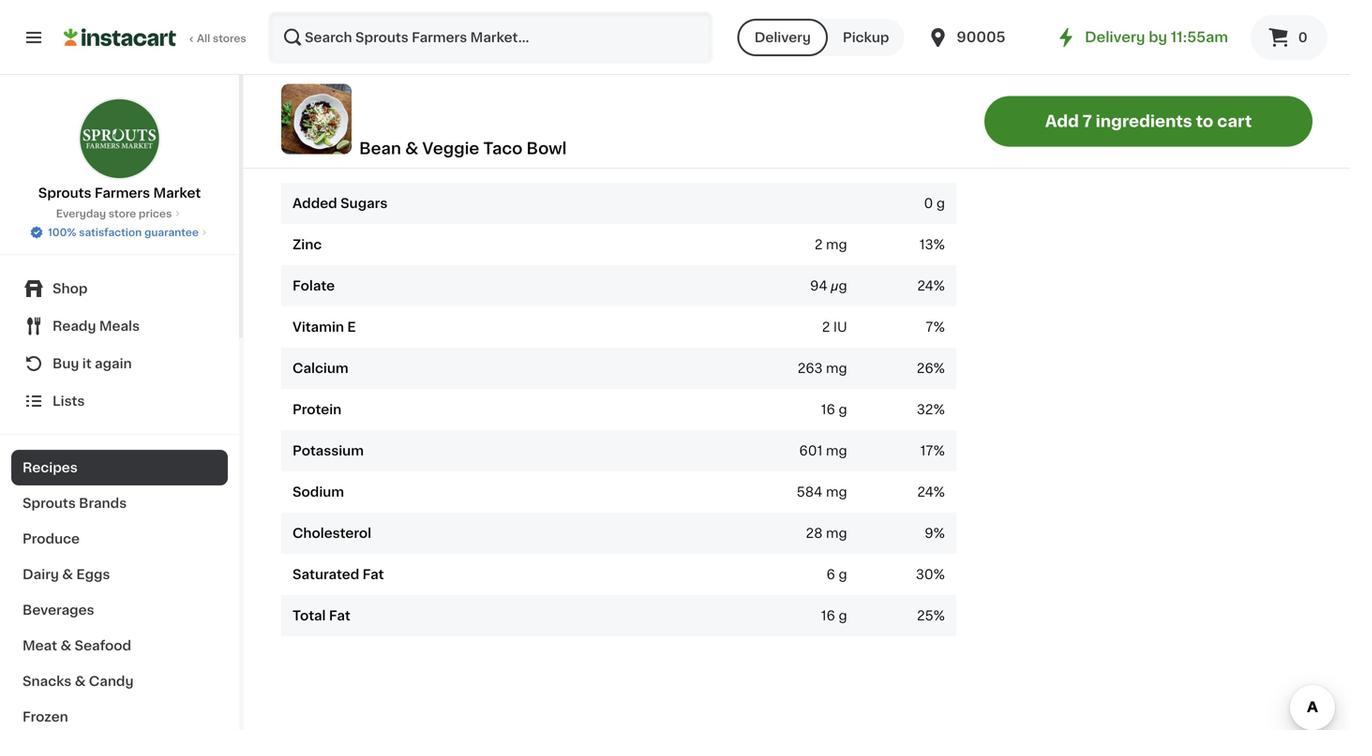 Task type: describe. For each thing, give the bounding box(es) containing it.
add 7 ingredients to cart
[[1045, 113, 1252, 129]]

beverages
[[23, 604, 94, 617]]

94
[[810, 280, 828, 293]]

7 g
[[926, 32, 945, 45]]

cart
[[1217, 113, 1252, 129]]

2 for 2 iu
[[822, 321, 830, 334]]

snacks & candy link
[[11, 664, 228, 700]]

26
[[917, 362, 934, 375]]

buy
[[53, 357, 79, 370]]

28 mg
[[806, 527, 847, 540]]

2 for 2 mg
[[815, 238, 823, 252]]

again
[[95, 357, 132, 370]]

beverages link
[[11, 593, 228, 628]]

Search field
[[270, 13, 712, 62]]

everyday store prices
[[56, 209, 172, 219]]

recipes
[[23, 461, 78, 475]]

ready meals
[[53, 320, 140, 333]]

add
[[1045, 113, 1079, 129]]

carbohydrate total
[[293, 115, 424, 128]]

veggie
[[422, 141, 479, 157]]

sprouts brands
[[23, 497, 127, 510]]

30
[[916, 568, 934, 582]]

recipes link
[[11, 450, 228, 486]]

435
[[890, 156, 916, 169]]

6
[[827, 568, 835, 582]]

frozen link
[[11, 700, 228, 731]]

delivery by 11:55am link
[[1055, 26, 1228, 49]]

meat
[[23, 640, 57, 653]]

add 7 ingredients to cart button
[[985, 96, 1313, 147]]

sprouts for sprouts farmers market
[[38, 187, 91, 200]]

bean & veggie taco bowl
[[359, 141, 567, 157]]

lists link
[[11, 383, 228, 420]]

dairy
[[23, 568, 59, 581]]

16 g for 25 %
[[821, 610, 847, 623]]

by
[[1149, 30, 1168, 44]]

store
[[109, 209, 136, 219]]

dairy & eggs link
[[11, 557, 228, 593]]

16 g for 32 %
[[821, 403, 847, 417]]

0 for 0
[[1299, 31, 1308, 44]]

lists
[[53, 395, 85, 408]]

9 %
[[925, 527, 945, 540]]

g right 10
[[937, 73, 945, 86]]

pickup button
[[828, 19, 904, 56]]

guarantee
[[144, 227, 199, 238]]

saturated fat
[[293, 568, 384, 582]]

mg for 2 mg
[[826, 238, 847, 252]]

90005
[[957, 30, 1006, 44]]

10
[[919, 73, 933, 86]]

16 for 32
[[821, 403, 835, 417]]

buy it again
[[53, 357, 132, 370]]

satisfaction
[[79, 227, 142, 238]]

it
[[82, 357, 92, 370]]

produce link
[[11, 521, 228, 557]]

28
[[806, 527, 823, 540]]

zinc
[[293, 238, 322, 252]]

brands
[[79, 497, 127, 510]]

frozen
[[23, 711, 68, 724]]

10 g
[[919, 73, 945, 86]]

26 %
[[917, 362, 945, 375]]

shop link
[[11, 270, 228, 308]]

g for saturated
[[839, 568, 847, 582]]

mg for 601 mg
[[826, 445, 847, 458]]

sprouts for sprouts brands
[[23, 497, 76, 510]]

& for bean
[[405, 141, 419, 157]]

25
[[917, 610, 934, 623]]

fat for saturated fat
[[363, 568, 384, 582]]

snacks
[[23, 675, 72, 688]]

instacart logo image
[[64, 26, 176, 49]]

µg
[[831, 280, 847, 293]]

seafood
[[75, 640, 131, 653]]

16 for 25
[[821, 610, 835, 623]]

everyday store prices link
[[56, 206, 183, 221]]

fiber
[[293, 73, 327, 86]]

g for added
[[937, 197, 945, 210]]

2 mg
[[815, 238, 847, 252]]

% for zinc
[[934, 238, 945, 252]]

delivery by 11:55am
[[1085, 30, 1228, 44]]

iu
[[834, 321, 847, 334]]

6 g
[[827, 568, 847, 582]]

ready meals link
[[11, 308, 228, 345]]

all stores link
[[64, 11, 248, 64]]

% for calcium
[[934, 362, 945, 375]]

mono
[[293, 32, 331, 45]]

7 %
[[926, 321, 945, 334]]

% for cholesterol
[[934, 527, 945, 540]]

vitamin
[[293, 321, 344, 334]]

sprouts farmers market logo image
[[78, 98, 161, 180]]

601
[[799, 445, 823, 458]]

fat for total fat
[[329, 610, 350, 623]]

32 %
[[917, 403, 945, 417]]

24 for 94 µg
[[917, 280, 934, 293]]

& for dairy
[[62, 568, 73, 581]]

584 mg
[[797, 486, 847, 499]]

sprouts brands link
[[11, 486, 228, 521]]

11:55am
[[1171, 30, 1228, 44]]

g for mono
[[937, 32, 945, 45]]



Task type: locate. For each thing, give the bounding box(es) containing it.
1 vertical spatial sprouts
[[23, 497, 76, 510]]

2 vertical spatial fat
[[329, 610, 350, 623]]

1 16 from the top
[[821, 403, 835, 417]]

% down '0 g'
[[934, 238, 945, 252]]

17
[[920, 445, 934, 458]]

sprouts farmers market link
[[38, 98, 201, 203]]

0 horizontal spatial 0
[[924, 197, 933, 210]]

% for sodium
[[934, 486, 945, 499]]

% up the 26 %
[[934, 321, 945, 334]]

None search field
[[268, 11, 713, 64]]

16 up 601 mg
[[821, 403, 835, 417]]

1 16 g from the top
[[821, 403, 847, 417]]

delivery left pickup button at the right of the page
[[755, 31, 811, 44]]

saturated right mono
[[334, 32, 401, 45]]

% for potassium
[[934, 445, 945, 458]]

1 vertical spatial 0
[[924, 197, 933, 210]]

2 horizontal spatial fat
[[404, 32, 426, 45]]

mg for 263 mg
[[826, 362, 847, 375]]

% down 30 %
[[934, 610, 945, 623]]

& inside dairy & eggs link
[[62, 568, 73, 581]]

mg
[[826, 238, 847, 252], [826, 362, 847, 375], [826, 445, 847, 458], [826, 486, 847, 499], [826, 527, 847, 540]]

0 g
[[924, 197, 945, 210]]

7 % from the top
[[934, 486, 945, 499]]

7
[[926, 32, 933, 45], [1083, 113, 1092, 129], [926, 321, 934, 334]]

94 µg
[[810, 280, 847, 293]]

% up 7 %
[[934, 280, 945, 293]]

2 24 % from the top
[[917, 486, 945, 499]]

2 mg from the top
[[826, 362, 847, 375]]

delivery inside button
[[755, 31, 811, 44]]

16 g up 601 mg
[[821, 403, 847, 417]]

&
[[405, 141, 419, 157], [62, 568, 73, 581], [60, 640, 71, 653], [75, 675, 86, 688]]

shop
[[53, 282, 88, 295]]

4 % from the top
[[934, 362, 945, 375]]

1 horizontal spatial fat
[[363, 568, 384, 582]]

1 horizontal spatial 0
[[1299, 31, 1308, 44]]

24 for 584 mg
[[917, 486, 934, 499]]

100% satisfaction guarantee button
[[29, 221, 210, 240]]

g up 13 %
[[937, 197, 945, 210]]

folate
[[293, 280, 335, 293]]

8 % from the top
[[934, 527, 945, 540]]

2 16 g from the top
[[821, 610, 847, 623]]

1 vertical spatial 24
[[917, 486, 934, 499]]

mg right 601
[[826, 445, 847, 458]]

delivery button
[[738, 19, 828, 56]]

% down 7 %
[[934, 362, 945, 375]]

mg right 28
[[826, 527, 847, 540]]

0 vertical spatial 0
[[1299, 31, 1308, 44]]

all stores
[[197, 33, 246, 44]]

prices
[[139, 209, 172, 219]]

584
[[797, 486, 823, 499]]

7 up the 26 %
[[926, 321, 934, 334]]

0 vertical spatial fat
[[404, 32, 426, 45]]

to
[[1196, 113, 1214, 129]]

%
[[934, 238, 945, 252], [934, 280, 945, 293], [934, 321, 945, 334], [934, 362, 945, 375], [934, 403, 945, 417], [934, 445, 945, 458], [934, 486, 945, 499], [934, 527, 945, 540], [934, 568, 945, 582], [934, 610, 945, 623]]

total down saturated fat in the left of the page
[[293, 610, 326, 623]]

24 % for µg
[[917, 280, 945, 293]]

1 vertical spatial 16 g
[[821, 610, 847, 623]]

2 24 from the top
[[917, 486, 934, 499]]

% for protein
[[934, 403, 945, 417]]

g left 90005
[[937, 32, 945, 45]]

g down 6 g
[[839, 610, 847, 623]]

sprouts down recipes
[[23, 497, 76, 510]]

eggs
[[76, 568, 110, 581]]

saturated up total fat at left
[[293, 568, 359, 582]]

0 vertical spatial total
[[390, 115, 424, 128]]

added sugars
[[293, 197, 388, 210]]

& left eggs
[[62, 568, 73, 581]]

2 16 from the top
[[821, 610, 835, 623]]

1 vertical spatial fat
[[363, 568, 384, 582]]

2 vertical spatial 7
[[926, 321, 934, 334]]

2 up 94
[[815, 238, 823, 252]]

16 g
[[821, 403, 847, 417], [821, 610, 847, 623]]

mg for 28 mg
[[826, 527, 847, 540]]

25 %
[[917, 610, 945, 623]]

1 24 from the top
[[917, 280, 934, 293]]

0 vertical spatial 16
[[821, 403, 835, 417]]

5 mg from the top
[[826, 527, 847, 540]]

% for vitamin e
[[934, 321, 945, 334]]

farmers
[[95, 187, 150, 200]]

% for saturated fat
[[934, 568, 945, 582]]

1 vertical spatial 16
[[821, 610, 835, 623]]

bean
[[359, 141, 401, 157]]

produce
[[23, 533, 80, 546]]

24 % down the 17 %
[[917, 486, 945, 499]]

% for folate
[[934, 280, 945, 293]]

7 right add
[[1083, 113, 1092, 129]]

mg right 263
[[826, 362, 847, 375]]

0 vertical spatial 2
[[815, 238, 823, 252]]

7 for 7 %
[[926, 321, 934, 334]]

& inside snacks & candy link
[[75, 675, 86, 688]]

& left candy
[[75, 675, 86, 688]]

mg for 584 mg
[[826, 486, 847, 499]]

sugars
[[341, 197, 388, 210]]

calories
[[293, 156, 349, 169]]

1 vertical spatial 24 %
[[917, 486, 945, 499]]

bowl
[[527, 141, 567, 157]]

dairy & eggs
[[23, 568, 110, 581]]

5 % from the top
[[934, 403, 945, 417]]

added
[[293, 197, 337, 210]]

& inside meat & seafood link
[[60, 640, 71, 653]]

ready meals button
[[11, 308, 228, 345]]

7 inside button
[[1083, 113, 1092, 129]]

mono saturated fat
[[293, 32, 426, 45]]

kcal
[[919, 156, 945, 169]]

0 vertical spatial 24 %
[[917, 280, 945, 293]]

1 vertical spatial saturated
[[293, 568, 359, 582]]

16 down 6
[[821, 610, 835, 623]]

taco
[[483, 141, 523, 157]]

7 up 10 g
[[926, 32, 933, 45]]

10 % from the top
[[934, 610, 945, 623]]

sprouts up everyday
[[38, 187, 91, 200]]

% up the 17 %
[[934, 403, 945, 417]]

buy it again link
[[11, 345, 228, 383]]

4 mg from the top
[[826, 486, 847, 499]]

6 % from the top
[[934, 445, 945, 458]]

total up bean
[[390, 115, 424, 128]]

0 horizontal spatial total
[[293, 610, 326, 623]]

24 down 13
[[917, 280, 934, 293]]

g for total
[[839, 610, 847, 623]]

0 vertical spatial 7
[[926, 32, 933, 45]]

1 % from the top
[[934, 238, 945, 252]]

& for meat
[[60, 640, 71, 653]]

0 vertical spatial 16 g
[[821, 403, 847, 417]]

2 left iu
[[822, 321, 830, 334]]

g
[[937, 32, 945, 45], [937, 73, 945, 86], [937, 197, 945, 210], [839, 403, 847, 417], [839, 568, 847, 582], [839, 610, 847, 623]]

service type group
[[738, 19, 904, 56]]

meat & seafood link
[[11, 628, 228, 664]]

% down 9 %
[[934, 568, 945, 582]]

24 % down 13 %
[[917, 280, 945, 293]]

601 mg
[[799, 445, 847, 458]]

g up 601 mg
[[839, 403, 847, 417]]

0 horizontal spatial fat
[[329, 610, 350, 623]]

1 24 % from the top
[[917, 280, 945, 293]]

17 %
[[920, 445, 945, 458]]

all
[[197, 33, 210, 44]]

delivery for delivery by 11:55am
[[1085, 30, 1146, 44]]

% up 30 %
[[934, 527, 945, 540]]

24 % for mg
[[917, 486, 945, 499]]

0 vertical spatial 24
[[917, 280, 934, 293]]

2 % from the top
[[934, 280, 945, 293]]

% up 9 %
[[934, 486, 945, 499]]

1 horizontal spatial total
[[390, 115, 424, 128]]

sprouts
[[38, 187, 91, 200], [23, 497, 76, 510]]

9 % from the top
[[934, 568, 945, 582]]

7 for 7 g
[[926, 32, 933, 45]]

sodium
[[293, 486, 344, 499]]

263
[[798, 362, 823, 375]]

meals
[[99, 320, 140, 333]]

total
[[390, 115, 424, 128], [293, 610, 326, 623]]

& right meat
[[60, 640, 71, 653]]

0 horizontal spatial delivery
[[755, 31, 811, 44]]

potassium
[[293, 445, 364, 458]]

vitamin e
[[293, 321, 356, 334]]

mg right 584
[[826, 486, 847, 499]]

1 vertical spatial total
[[293, 610, 326, 623]]

delivery left the by
[[1085, 30, 1146, 44]]

stores
[[213, 33, 246, 44]]

100%
[[48, 227, 76, 238]]

meat & seafood
[[23, 640, 131, 653]]

2 iu
[[822, 321, 847, 334]]

& for snacks
[[75, 675, 86, 688]]

candy
[[89, 675, 134, 688]]

435 kcal
[[890, 156, 945, 169]]

0 inside button
[[1299, 31, 1308, 44]]

3 % from the top
[[934, 321, 945, 334]]

total fat
[[293, 610, 350, 623]]

g right 6
[[839, 568, 847, 582]]

% for total fat
[[934, 610, 945, 623]]

& right bean
[[405, 141, 419, 157]]

1 vertical spatial 7
[[1083, 113, 1092, 129]]

1 vertical spatial 2
[[822, 321, 830, 334]]

mg up μg
[[826, 238, 847, 252]]

% down 32 %
[[934, 445, 945, 458]]

24 down 17
[[917, 486, 934, 499]]

0 vertical spatial saturated
[[334, 32, 401, 45]]

cholesterol
[[293, 527, 371, 540]]

32
[[917, 403, 934, 417]]

0 vertical spatial sprouts
[[38, 187, 91, 200]]

1 mg from the top
[[826, 238, 847, 252]]

3 mg from the top
[[826, 445, 847, 458]]

90005 button
[[927, 11, 1039, 64]]

delivery for delivery
[[755, 31, 811, 44]]

16 g down 6 g
[[821, 610, 847, 623]]

0 button
[[1251, 15, 1328, 60]]

protein
[[293, 403, 342, 417]]

1 horizontal spatial delivery
[[1085, 30, 1146, 44]]

9
[[925, 527, 934, 540]]

0 for 0 g
[[924, 197, 933, 210]]

snacks & candy
[[23, 675, 134, 688]]



Task type: vqa. For each thing, say whether or not it's contained in the screenshot.


